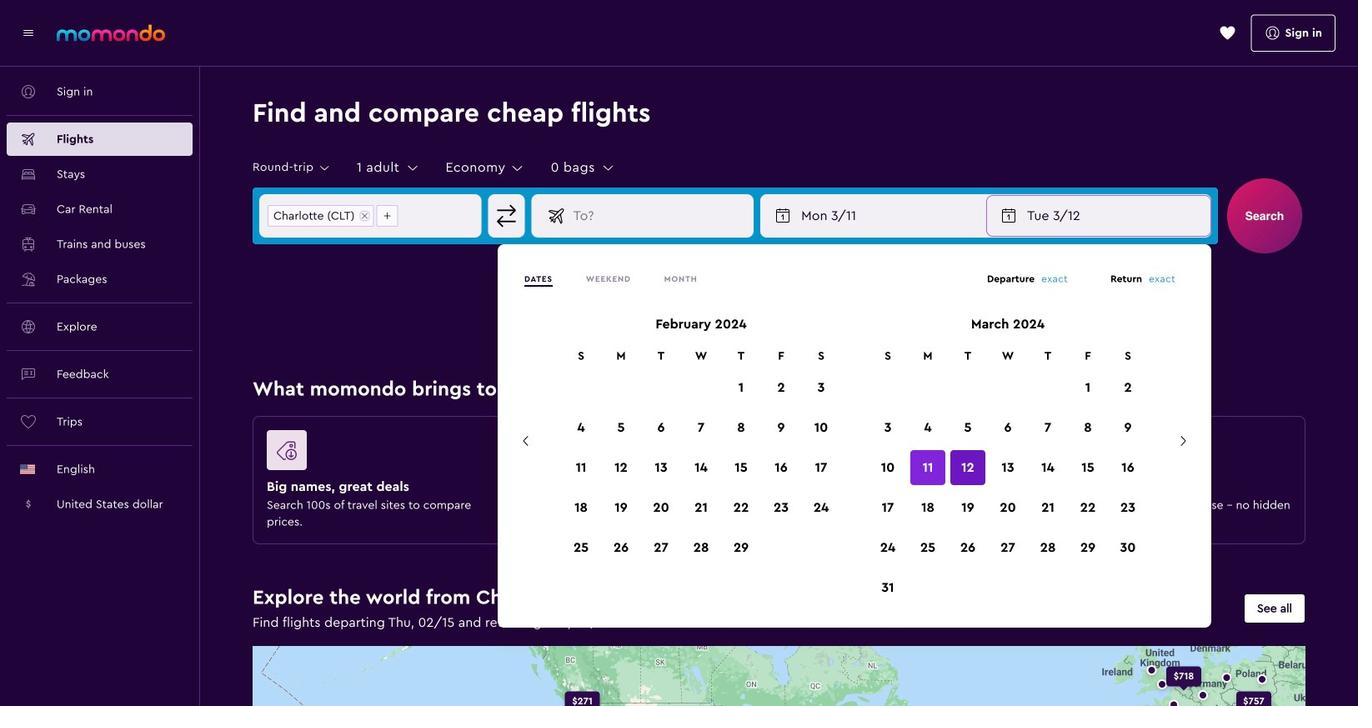 Task type: locate. For each thing, give the bounding box(es) containing it.
open trips drawer image
[[1219, 25, 1236, 41]]

list
[[260, 195, 406, 237]]

2 list item from the left
[[376, 205, 398, 227]]

list item right remove image at the top of the page
[[376, 205, 398, 227]]

1 horizontal spatial list item
[[376, 205, 398, 227]]

1 list item from the left
[[268, 205, 374, 227]]

list item down "trip type round-trip" field
[[268, 205, 374, 227]]

2 figure from the left
[[533, 430, 752, 477]]

figure
[[267, 430, 485, 477], [533, 430, 752, 477], [800, 430, 1018, 477], [1067, 430, 1285, 477]]

tuesday march 12th element
[[1027, 206, 1201, 226]]

1 figure from the left
[[267, 430, 485, 477]]

Cabin type Economy field
[[446, 160, 526, 176]]

0 horizontal spatial list item
[[268, 205, 374, 227]]

end date calendar input use left and right arrow keys to change day. use up and down arrow keys to change week. tab
[[504, 314, 1205, 608]]

Month radio
[[664, 275, 698, 283]]

navigation menu image
[[20, 25, 37, 41]]

list item
[[268, 205, 374, 227], [376, 205, 398, 227]]

united states (english) image
[[20, 464, 35, 474]]

menu
[[504, 264, 1205, 608]]

None field
[[1042, 273, 1084, 286], [1149, 273, 1192, 286], [1042, 273, 1084, 286], [1149, 273, 1192, 286]]

remove image
[[361, 212, 369, 220]]



Task type: describe. For each thing, give the bounding box(es) containing it.
Weekend radio
[[586, 275, 631, 283]]

Flight destination input text field
[[567, 195, 753, 237]]

4 figure from the left
[[1067, 430, 1285, 477]]

Flight origin input text field
[[406, 195, 481, 237]]

3 figure from the left
[[800, 430, 1018, 477]]

monday march 11th element
[[801, 206, 975, 226]]

map region
[[95, 544, 1358, 706]]

Trip type Round-trip field
[[253, 161, 332, 175]]

Dates radio
[[524, 275, 553, 283]]

swap departure airport and destination airport image
[[491, 200, 522, 232]]



Task type: vqa. For each thing, say whether or not it's contained in the screenshot.
Hôtel
no



